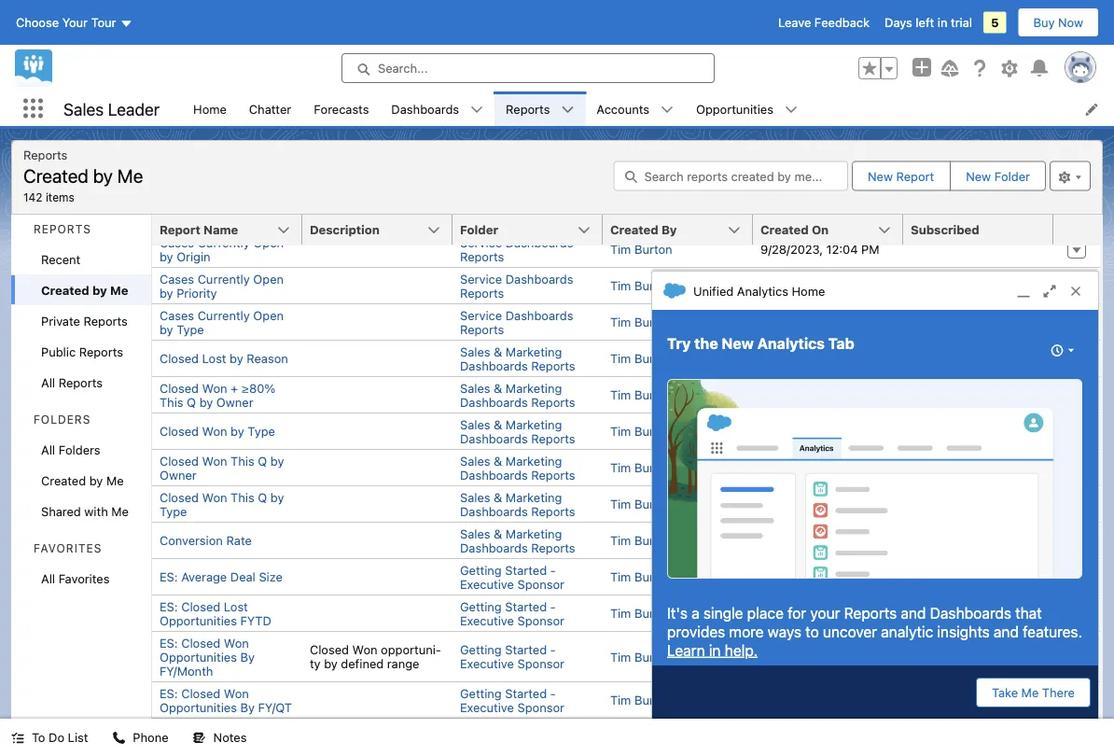 Task type: vqa. For each thing, say whether or not it's contained in the screenshot.
bottom Role:
no



Task type: describe. For each thing, give the bounding box(es) containing it.
12:04 for closed won this q by owner
[[827, 461, 858, 475]]

burton for closed won + ≥80% this q by owner
[[635, 388, 673, 402]]

a
[[692, 604, 700, 622]]

take
[[992, 686, 1018, 700]]

provides
[[667, 623, 726, 640]]

es: closed won opportunities by fy/month
[[160, 636, 255, 678]]

it's a single place for your reports and dashboards that provides more ways to uncover analytic insights and features. learn in help.
[[667, 604, 1083, 659]]

opportunities for es: closed won opportunities by fy/month
[[160, 650, 237, 664]]

tab
[[829, 335, 855, 352]]

closed for closed lost by reason
[[160, 351, 199, 365]]

9/28/2023, 12:04 pm for closed won + ≥80% this q by owner
[[761, 388, 880, 402]]

es: closed lost opportunities fytd link
[[160, 599, 271, 627]]

marketing for closed won + ≥80% this q by owner
[[506, 381, 562, 395]]

opportunities link
[[685, 91, 785, 126]]

getting started - executive sponsor for es: average deal size
[[460, 563, 565, 591]]

by inside closed won + ≥80% this q by owner
[[199, 395, 213, 409]]

forecasts
[[314, 102, 369, 116]]

sales leader
[[63, 99, 160, 119]]

cases for origin
[[160, 235, 194, 249]]

by inside cases currently open by type
[[160, 322, 173, 336]]

all reports link
[[11, 367, 151, 398]]

phone button
[[101, 719, 180, 756]]

leader
[[108, 99, 160, 119]]

folder inside button
[[995, 169, 1031, 183]]

text default image inside reports list item
[[561, 103, 574, 116]]

created inside button
[[610, 223, 659, 237]]

reports link
[[495, 91, 561, 126]]

text default image for accounts
[[661, 103, 674, 116]]

dashboards link
[[380, 91, 471, 126]]

service for cases currently open by type
[[460, 308, 502, 322]]

conversion
[[160, 533, 223, 547]]

report name
[[160, 223, 238, 237]]

for
[[788, 604, 807, 622]]

accounts list item
[[586, 91, 685, 126]]

text default image inside notes button
[[193, 731, 206, 744]]

1 vertical spatial analytics
[[758, 335, 825, 352]]

chatter link
[[238, 91, 303, 126]]

Search reports created by me... text field
[[614, 161, 849, 191]]

buy now button
[[1018, 7, 1100, 37]]

closed inside es: closed won opportunities by fy/month
[[181, 636, 221, 650]]

this for closed won this q by owner
[[231, 454, 255, 468]]

tim burton link for closed lost by reason
[[610, 351, 673, 365]]

sales for closed won this q by owner
[[460, 454, 491, 468]]

won inside es: closed won opportunities by fy/month
[[224, 636, 249, 650]]

q for closed won this q by type
[[258, 490, 267, 504]]

favorites inside all favorites link
[[59, 571, 110, 585]]

opportunity
[[310, 643, 441, 671]]

0 horizontal spatial home
[[193, 102, 227, 116]]

unified analytics home dialog
[[652, 271, 1100, 719]]

started for es: average deal size
[[505, 563, 547, 577]]

9/28/2023, 12:04 pm for cases currently open by origin
[[761, 242, 880, 256]]

getting started - executive sponsor link for es: closed lost opportunities fytd
[[460, 599, 565, 627]]

it's
[[667, 604, 688, 622]]

pm for cases currently open by type
[[862, 315, 880, 329]]

dashboards list item
[[380, 91, 495, 126]]

& for closed won this q by owner
[[494, 454, 503, 468]]

there
[[1043, 686, 1075, 700]]

shared with me
[[41, 504, 129, 518]]

leave feedback link
[[779, 15, 870, 29]]

reports inside reports created by me 142 items
[[23, 147, 67, 161]]

9/28/2023, for cases currently open by priority
[[761, 279, 823, 293]]

private reports
[[41, 314, 128, 328]]

pm for closed lost by reason
[[862, 351, 880, 365]]

folder inside button
[[460, 223, 499, 237]]

sales & marketing dashboards reports for closed won by type
[[460, 417, 576, 445]]

notes
[[213, 730, 247, 744]]

9/28/2023, for closed won + ≥80% this q by owner
[[761, 388, 823, 402]]

shared with me link
[[11, 496, 151, 526]]

service dashboards reports for cases currently open by origin
[[460, 235, 574, 263]]

burton for closed lost by reason
[[635, 351, 673, 365]]

leave
[[779, 15, 811, 29]]

created by button
[[603, 215, 753, 245]]

lost inside es: closed lost opportunities fytd
[[224, 599, 248, 613]]

0 vertical spatial analytics
[[737, 284, 789, 298]]

rate
[[226, 533, 252, 547]]

all favorites link
[[11, 563, 151, 594]]

- for es: closed won opportunities by fy/month
[[550, 643, 556, 657]]

choose your tour button
[[15, 7, 134, 37]]

burton for es: closed lost opportunities fytd
[[635, 606, 673, 620]]

tim burton for es: closed won opportunities by fy/qt
[[610, 693, 673, 707]]

reports created by me 142 items
[[23, 147, 143, 203]]

by inside closed won this q by owner
[[271, 454, 284, 468]]

closed won opportunity by defined range
[[310, 643, 441, 671]]

es: closed won opportunities by fy/qt link
[[160, 686, 292, 714]]

home inside dialog
[[792, 284, 825, 298]]

single
[[704, 604, 744, 622]]

dashboards inside list item
[[392, 102, 459, 116]]

created on button
[[753, 215, 904, 245]]

getting started - executive sponsor link for es: closed won opportunities by fy/month
[[460, 643, 565, 671]]

won for closed won this q by owner
[[202, 454, 227, 468]]

on
[[812, 223, 829, 237]]

sales & marketing dashboards reports for closed lost by reason
[[460, 344, 576, 372]]

new report
[[868, 169, 935, 183]]

0 vertical spatial favorites
[[34, 542, 102, 555]]

owner inside closed won + ≥80% this q by owner
[[216, 395, 254, 409]]

text default image for to do list
[[11, 731, 24, 744]]

getting started - executive sponsor link for es: closed won opportunities by fy/qt
[[460, 686, 565, 714]]

q inside closed won + ≥80% this q by owner
[[187, 395, 196, 409]]

take me there
[[992, 686, 1075, 700]]

12:04 for es: closed lost opportunities fytd
[[827, 606, 858, 620]]

9/28/2023, 12:04 pm for cases currently open by priority
[[761, 279, 880, 293]]

opportunities for es: closed lost opportunities fytd
[[160, 613, 237, 627]]

public reports
[[41, 344, 123, 358]]

trial
[[951, 15, 973, 29]]

tim for closed lost by reason
[[610, 351, 631, 365]]

all for all reports
[[41, 375, 55, 389]]

more
[[729, 623, 764, 640]]

burton for conversion rate
[[635, 533, 673, 547]]

all folders link
[[11, 434, 151, 465]]

closed for closed won this q by type
[[160, 490, 199, 504]]

origin
[[177, 249, 211, 263]]

me up private reports
[[110, 283, 128, 297]]

chatter
[[249, 102, 291, 116]]

your
[[811, 604, 840, 622]]

9/28/2023, 12:04 pm for closed lost by reason
[[761, 351, 880, 365]]

opportunities for es: closed won opportunities by fy/qt
[[160, 700, 237, 714]]

1 vertical spatial type
[[248, 424, 275, 438]]

won for closed won by type
[[202, 424, 227, 438]]

new for new folder
[[966, 169, 991, 183]]

9/28/2023, for closed lost by reason
[[761, 351, 823, 365]]

closed won by type link
[[160, 424, 275, 438]]

pm for es: closed lost opportunities fytd
[[862, 606, 880, 620]]

pm for conversion rate
[[862, 533, 880, 547]]

cases currently open by type
[[160, 308, 284, 336]]

text default image for unified analytics home
[[664, 280, 686, 302]]

private
[[41, 314, 80, 328]]

fy/qt
[[258, 700, 292, 714]]

tim for closed won this q by type
[[610, 497, 631, 511]]

to
[[806, 623, 819, 640]]

won for closed won opportunity by defined range
[[352, 643, 378, 657]]

cases currently open by priority
[[160, 272, 284, 300]]

142
[[23, 190, 43, 203]]

place
[[748, 604, 784, 622]]

unified analytics home
[[694, 284, 825, 298]]

notes button
[[182, 719, 258, 756]]

cases currently open by origin
[[160, 235, 284, 263]]

es: closed won opportunities by fy/month link
[[160, 636, 255, 678]]

tim burton for closed won by type
[[610, 424, 673, 438]]

tim burton for conversion rate
[[610, 533, 673, 547]]

executive for es: closed lost opportunities fytd
[[460, 613, 514, 627]]

accounts
[[597, 102, 650, 116]]

cases currently open by origin link
[[160, 235, 284, 263]]

tim for closed won this q by owner
[[610, 461, 631, 475]]

by inside closed won this q by type
[[271, 490, 284, 504]]

marketing for closed won this q by owner
[[506, 454, 562, 468]]

tim for conversion rate
[[610, 533, 631, 547]]

tim burton link for closed won by type
[[610, 424, 673, 438]]

average
[[181, 570, 227, 584]]

tim burton link for closed won this q by owner
[[610, 461, 673, 475]]

0 vertical spatial folders
[[34, 413, 91, 426]]

created inside reports created by me 142 items
[[23, 164, 89, 186]]

closed lost by reason link
[[160, 351, 288, 365]]

es: closed won opportunities by fy/qt
[[160, 686, 292, 714]]

won for closed won this q by type
[[202, 490, 227, 504]]

phone
[[133, 730, 169, 744]]

deal
[[230, 570, 256, 584]]

me inside dialog
[[1022, 686, 1039, 700]]

tim burton link for cases currently open by priority
[[610, 279, 673, 293]]

executive for es: average deal size
[[460, 577, 514, 591]]

created by
[[610, 223, 677, 237]]

by up with
[[89, 473, 103, 487]]

opportunities list item
[[685, 91, 809, 126]]

buy
[[1034, 15, 1055, 29]]

es: for es: closed won opportunities by fy/month
[[160, 636, 178, 650]]

closed won this q by type
[[160, 490, 284, 518]]

report name button
[[152, 215, 302, 245]]

type inside cases currently open by type
[[177, 322, 204, 336]]

new folder
[[966, 169, 1031, 183]]

description
[[310, 223, 380, 237]]

choose
[[16, 15, 59, 29]]

getting for es: closed won opportunities by fy/month
[[460, 643, 502, 657]]

pm for closed won this q by owner
[[862, 461, 880, 475]]

reason
[[247, 351, 288, 365]]

open for cases currently open by priority
[[253, 272, 284, 286]]

marketing for conversion rate
[[506, 526, 562, 540]]

unified
[[694, 284, 734, 298]]

by for es: closed won opportunities by fy/month
[[240, 650, 255, 664]]

burton for cases currently open by type
[[635, 315, 673, 329]]

getting started - executive sponsor for es: closed lost opportunities fytd
[[460, 599, 565, 627]]

q for closed won this q by owner
[[258, 454, 267, 468]]

name
[[204, 223, 238, 237]]

getting for es: closed won opportunities by fy/qt
[[460, 686, 502, 700]]

burton for closed won by type
[[635, 424, 673, 438]]

es: average deal size link
[[160, 570, 283, 584]]



Task type: locate. For each thing, give the bounding box(es) containing it.
lost up closed won + ≥80% this q by owner
[[202, 351, 226, 365]]

closed inside closed won opportunity by defined range
[[310, 643, 349, 657]]

2 pm from the top
[[862, 279, 880, 293]]

5 tim from the top
[[610, 388, 631, 402]]

favorites up all favorites
[[34, 542, 102, 555]]

sales & marketing dashboards reports link for conversion rate
[[460, 526, 576, 554]]

closed inside es: closed won opportunities by fy/qt
[[181, 686, 221, 700]]

6 tim burton from the top
[[610, 424, 673, 438]]

3 pm from the top
[[862, 315, 880, 329]]

by down closed won by type link
[[271, 454, 284, 468]]

q down closed won by type link
[[258, 454, 267, 468]]

text default image inside unified analytics home dialog
[[664, 280, 686, 302]]

by inside es: closed won opportunities by fy/month
[[240, 650, 255, 664]]

0 vertical spatial currently
[[198, 235, 250, 249]]

pm for es: average deal size
[[862, 570, 880, 584]]

owner up closed won by type
[[216, 395, 254, 409]]

opportunities up notes button at left bottom
[[160, 700, 237, 714]]

opportunities up search reports created by me... text field
[[696, 102, 774, 116]]

by up closed won by type
[[199, 395, 213, 409]]

closed left the range
[[310, 643, 349, 657]]

by inside button
[[662, 223, 677, 237]]

text default image
[[561, 103, 574, 116], [664, 280, 686, 302], [11, 731, 24, 744], [112, 731, 125, 744]]

closed inside closed won + ≥80% this q by owner
[[160, 381, 199, 395]]

new for new report
[[868, 169, 893, 183]]

defined
[[341, 657, 384, 671]]

subscribed
[[911, 223, 980, 237]]

1 vertical spatial lost
[[224, 599, 248, 613]]

1 service dashboards reports from the top
[[460, 235, 574, 263]]

4 burton from the top
[[635, 351, 673, 365]]

open right "name"
[[253, 235, 284, 249]]

text default image inside to do list button
[[11, 731, 24, 744]]

won down closed won this q by owner
[[202, 490, 227, 504]]

11 tim from the top
[[610, 606, 631, 620]]

search...
[[378, 61, 428, 75]]

favorites down shared with me
[[59, 571, 110, 585]]

0 vertical spatial this
[[160, 395, 183, 409]]

5 & from the top
[[494, 490, 503, 504]]

1 tim from the top
[[610, 242, 631, 256]]

9/28/2023, for es: closed lost opportunities fytd
[[761, 606, 823, 620]]

by up the closed won this q by owner link
[[231, 424, 244, 438]]

sponsor for es: average deal size
[[518, 577, 565, 591]]

tim burton for es: closed won opportunities by fy/month
[[610, 650, 673, 664]]

q inside closed won this q by owner
[[258, 454, 267, 468]]

6 & from the top
[[494, 526, 503, 540]]

8 burton from the top
[[635, 497, 673, 511]]

sponsor
[[518, 577, 565, 591], [518, 613, 565, 627], [518, 657, 565, 671], [518, 700, 565, 714]]

text default image for dashboards
[[471, 103, 484, 116]]

11 pm from the top
[[862, 606, 880, 620]]

closed up fy/month
[[181, 636, 221, 650]]

open inside cases currently open by type
[[253, 308, 284, 322]]

tim for closed won by type
[[610, 424, 631, 438]]

1 12:04 from the top
[[827, 242, 858, 256]]

recent link
[[11, 244, 151, 274]]

by down sales leader
[[93, 164, 113, 186]]

0 vertical spatial type
[[177, 322, 204, 336]]

2 sales & marketing dashboards reports link from the top
[[460, 381, 576, 409]]

cases inside cases currently open by type
[[160, 308, 194, 322]]

service for cases currently open by origin
[[460, 235, 502, 249]]

9 tim burton link from the top
[[610, 533, 673, 547]]

0 vertical spatial cases
[[160, 235, 194, 249]]

3 getting started - executive sponsor from the top
[[460, 643, 565, 671]]

12 tim from the top
[[610, 650, 631, 664]]

recent
[[41, 252, 81, 266]]

by for es: closed won opportunities by fy/qt
[[240, 700, 255, 714]]

this inside closed won this q by owner
[[231, 454, 255, 468]]

dashboards
[[392, 102, 459, 116], [506, 235, 574, 249], [506, 272, 574, 286], [506, 308, 574, 322], [460, 358, 528, 372], [460, 395, 528, 409], [460, 431, 528, 445], [460, 468, 528, 482], [460, 504, 528, 518], [460, 540, 528, 554], [930, 604, 1012, 622]]

1 marketing from the top
[[506, 344, 562, 358]]

tim burton for es: closed lost opportunities fytd
[[610, 606, 673, 620]]

text default image inside "opportunities" list item
[[785, 103, 798, 116]]

2 vertical spatial all
[[41, 571, 55, 585]]

5
[[991, 15, 999, 29]]

10 9/28/2023, from the top
[[761, 570, 823, 584]]

es:
[[160, 570, 178, 584], [160, 599, 178, 613], [160, 636, 178, 650], [160, 686, 178, 700]]

8 tim from the top
[[610, 497, 631, 511]]

7 pm from the top
[[862, 461, 880, 475]]

0 vertical spatial service dashboards reports
[[460, 235, 574, 263]]

0 vertical spatial all
[[41, 375, 55, 389]]

size
[[259, 570, 283, 584]]

service dashboards reports
[[460, 235, 574, 263], [460, 272, 574, 300], [460, 308, 574, 336]]

burton for closed won this q by owner
[[635, 461, 673, 475]]

folder
[[995, 169, 1031, 183], [460, 223, 499, 237]]

es: average deal size
[[160, 570, 283, 584]]

1 getting started - executive sponsor from the top
[[460, 563, 565, 591]]

1 & from the top
[[494, 344, 503, 358]]

the
[[695, 335, 718, 352]]

marketing for closed won this q by type
[[506, 490, 562, 504]]

all favorites
[[41, 571, 110, 585]]

9/28/2023, 12:04 pm for es: average deal size
[[761, 570, 880, 584]]

4 sales & marketing dashboards reports from the top
[[460, 454, 576, 482]]

text default image right "accounts"
[[661, 103, 674, 116]]

report up 'origin'
[[160, 223, 200, 237]]

0 vertical spatial by
[[662, 223, 677, 237]]

12:04
[[827, 242, 858, 256], [827, 279, 858, 293], [827, 315, 858, 329], [827, 351, 858, 365], [827, 388, 858, 402], [827, 424, 858, 438], [827, 461, 858, 475], [827, 497, 858, 511], [827, 533, 858, 547], [827, 570, 858, 584], [827, 606, 858, 620], [827, 650, 858, 664]]

owner inside closed won this q by owner
[[160, 468, 197, 482]]

2 vertical spatial open
[[253, 308, 284, 322]]

tim for es: closed won opportunities by fy/month
[[610, 650, 631, 664]]

features.
[[1023, 623, 1083, 640]]

0 vertical spatial created by me link
[[11, 274, 151, 305]]

4 getting started - executive sponsor from the top
[[460, 686, 565, 714]]

9/28/2023, 12:04 pm for cases currently open by type
[[761, 315, 880, 329]]

by up private reports
[[92, 283, 107, 297]]

text default image inside accounts list item
[[661, 103, 674, 116]]

1 horizontal spatial in
[[938, 15, 948, 29]]

created by me link up private reports
[[11, 274, 151, 305]]

cases inside 'cases currently open by origin'
[[160, 235, 194, 249]]

9/28/2023, for cases currently open by type
[[761, 315, 823, 329]]

analytics
[[737, 284, 789, 298], [758, 335, 825, 352]]

sales & marketing dashboards reports for closed won this q by owner
[[460, 454, 576, 482]]

shared
[[41, 504, 81, 518]]

priority
[[177, 286, 217, 300]]

cases for type
[[160, 308, 194, 322]]

5 burton from the top
[[635, 388, 673, 402]]

closed down fy/month
[[181, 686, 221, 700]]

sales for closed lost by reason
[[460, 344, 491, 358]]

2 horizontal spatial new
[[966, 169, 991, 183]]

12:04 for es: closed won opportunities by fy/month
[[827, 650, 858, 664]]

1 - from the top
[[550, 563, 556, 577]]

text default image left the notes
[[193, 731, 206, 744]]

by left 'origin'
[[160, 249, 173, 263]]

executive
[[460, 577, 514, 591], [460, 613, 514, 627], [460, 657, 514, 671], [460, 700, 514, 714]]

2 created by me from the top
[[41, 473, 124, 487]]

0 vertical spatial lost
[[202, 351, 226, 365]]

3 9/28/2023, 12:04 pm from the top
[[761, 315, 880, 329]]

by inside cases currently open by priority
[[160, 286, 173, 300]]

tim burton for cases currently open by priority
[[610, 279, 673, 293]]

0 horizontal spatial owner
[[160, 468, 197, 482]]

12 12:04 from the top
[[827, 650, 858, 664]]

me inside reports created by me 142 items
[[117, 164, 143, 186]]

4 started from the top
[[505, 686, 547, 700]]

text default image
[[471, 103, 484, 116], [661, 103, 674, 116], [785, 103, 798, 116], [193, 731, 206, 744]]

won left the range
[[352, 643, 378, 657]]

report up subscribed
[[897, 169, 935, 183]]

4 es: from the top
[[160, 686, 178, 700]]

text default image left to
[[11, 731, 24, 744]]

type inside closed won this q by type
[[160, 504, 187, 518]]

created by me
[[41, 283, 128, 297], [41, 473, 124, 487]]

choose your tour
[[16, 15, 116, 29]]

closed inside es: closed lost opportunities fytd
[[181, 599, 221, 613]]

0 vertical spatial in
[[938, 15, 948, 29]]

by up +
[[230, 351, 243, 365]]

1 vertical spatial and
[[994, 623, 1019, 640]]

cases left "name"
[[160, 235, 194, 249]]

open for cases currently open by origin
[[253, 235, 284, 249]]

closed inside closed won this q by owner
[[160, 454, 199, 468]]

0 vertical spatial created by me
[[41, 283, 128, 297]]

9/28/2023, 12:04 pm for closed won by type
[[761, 424, 880, 438]]

burton for cases currently open by priority
[[635, 279, 673, 293]]

by inside closed won opportunity by defined range
[[324, 657, 338, 671]]

subscribed button
[[904, 215, 1054, 245]]

group
[[859, 57, 898, 79]]

closed for closed won opportunity by defined range
[[310, 643, 349, 657]]

closed down closed won + ≥80% this q by owner link
[[160, 424, 199, 438]]

1 vertical spatial home
[[792, 284, 825, 298]]

1 vertical spatial cases
[[160, 272, 194, 286]]

0 horizontal spatial in
[[709, 641, 721, 659]]

created by me for reports
[[41, 283, 128, 297]]

pm for closed won + ≥80% this q by owner
[[862, 388, 880, 402]]

≥80%
[[242, 381, 276, 395]]

3 9/28/2023, from the top
[[761, 315, 823, 329]]

9/28/2023, for closed won this q by owner
[[761, 461, 823, 475]]

cases down priority
[[160, 308, 194, 322]]

currently inside cases currently open by priority
[[198, 272, 250, 286]]

& for closed won this q by type
[[494, 490, 503, 504]]

11 9/28/2023, 12:04 pm from the top
[[761, 606, 880, 620]]

list
[[68, 730, 88, 744]]

q inside closed won this q by type
[[258, 490, 267, 504]]

7 9/28/2023, from the top
[[761, 461, 823, 475]]

4 9/28/2023, from the top
[[761, 351, 823, 365]]

0 vertical spatial open
[[253, 235, 284, 249]]

12 tim burton from the top
[[610, 650, 673, 664]]

& for conversion rate
[[494, 526, 503, 540]]

public reports link
[[11, 336, 151, 367]]

q down the closed won this q by owner link
[[258, 490, 267, 504]]

tim burton link for es: closed lost opportunities fytd
[[610, 606, 673, 620]]

sponsor for es: closed lost opportunities fytd
[[518, 613, 565, 627]]

9/28/2023, for cases currently open by origin
[[761, 242, 823, 256]]

new folder button
[[950, 161, 1046, 191]]

tim burton link for conversion rate
[[610, 533, 673, 547]]

reports list item
[[495, 91, 586, 126]]

2 - from the top
[[550, 599, 556, 613]]

1 vertical spatial q
[[258, 454, 267, 468]]

1 vertical spatial service
[[460, 272, 502, 286]]

by down search reports created by me... text field
[[662, 223, 677, 237]]

won inside closed won + ≥80% this q by owner
[[202, 381, 227, 395]]

sales & marketing dashboards reports for conversion rate
[[460, 526, 576, 554]]

service
[[460, 235, 502, 249], [460, 272, 502, 286], [460, 308, 502, 322]]

& for closed lost by reason
[[494, 344, 503, 358]]

pm for closed won by type
[[862, 424, 880, 438]]

this inside closed won this q by type
[[231, 490, 255, 504]]

es: for es: closed won opportunities by fy/qt
[[160, 686, 178, 700]]

tim burton for closed lost by reason
[[610, 351, 673, 365]]

by inside 'cases currently open by origin'
[[160, 249, 173, 263]]

this down closed won by type link
[[231, 454, 255, 468]]

9 pm from the top
[[862, 533, 880, 547]]

2 vertical spatial type
[[160, 504, 187, 518]]

all down the public
[[41, 375, 55, 389]]

2 getting from the top
[[460, 599, 502, 613]]

- for es: closed won opportunities by fy/qt
[[550, 686, 556, 700]]

2 executive from the top
[[460, 613, 514, 627]]

cases inside cases currently open by priority
[[160, 272, 194, 286]]

text default image inside phone button
[[112, 731, 125, 744]]

lost
[[202, 351, 226, 365], [224, 599, 248, 613]]

2 sales & marketing dashboards reports from the top
[[460, 381, 576, 409]]

closed lost by reason
[[160, 351, 288, 365]]

won down closed won by type link
[[202, 454, 227, 468]]

0 vertical spatial owner
[[216, 395, 254, 409]]

1 vertical spatial all
[[41, 442, 55, 456]]

9 12:04 from the top
[[827, 533, 858, 547]]

learn in help. link
[[667, 641, 758, 659]]

open inside cases currently open by priority
[[253, 272, 284, 286]]

buy now
[[1034, 15, 1084, 29]]

me inside "link"
[[111, 504, 129, 518]]

all down shared
[[41, 571, 55, 585]]

do
[[49, 730, 64, 744]]

tim for closed won + ≥80% this q by owner
[[610, 388, 631, 402]]

text default image left unified
[[664, 280, 686, 302]]

type down ≥80%
[[248, 424, 275, 438]]

currently inside 'cases currently open by origin'
[[198, 235, 250, 249]]

new
[[868, 169, 893, 183], [966, 169, 991, 183], [722, 335, 754, 352]]

tim burton for es: average deal size
[[610, 570, 673, 584]]

created by me up shared with me "link"
[[41, 473, 124, 487]]

3 executive from the top
[[460, 657, 514, 671]]

text default image left the reports link
[[471, 103, 484, 116]]

closed won this q by type link
[[160, 490, 284, 518]]

7 tim burton link from the top
[[610, 461, 673, 475]]

3 open from the top
[[253, 308, 284, 322]]

8 12:04 from the top
[[827, 497, 858, 511]]

in
[[938, 15, 948, 29], [709, 641, 721, 659]]

analytic
[[881, 623, 934, 640]]

1 horizontal spatial owner
[[216, 395, 254, 409]]

burton for es: average deal size
[[635, 570, 673, 584]]

sales & marketing dashboards reports link for closed won this q by type
[[460, 490, 576, 518]]

new inside unified analytics home dialog
[[722, 335, 754, 352]]

12 9/28/2023, from the top
[[761, 650, 823, 664]]

10 9/28/2023, 12:04 pm from the top
[[761, 570, 880, 584]]

open up 'reason'
[[253, 308, 284, 322]]

getting for es: average deal size
[[460, 563, 502, 577]]

cases down 'origin'
[[160, 272, 194, 286]]

by left defined at left
[[324, 657, 338, 671]]

1 horizontal spatial new
[[868, 169, 893, 183]]

es: inside es: closed lost opportunities fytd
[[160, 599, 178, 613]]

insights
[[938, 623, 990, 640]]

1 es: from the top
[[160, 570, 178, 584]]

&
[[494, 344, 503, 358], [494, 381, 503, 395], [494, 417, 503, 431], [494, 454, 503, 468], [494, 490, 503, 504], [494, 526, 503, 540]]

type down priority
[[177, 322, 204, 336]]

currently
[[198, 235, 250, 249], [198, 272, 250, 286], [198, 308, 250, 322]]

tim burton
[[610, 242, 673, 256], [610, 279, 673, 293], [610, 315, 673, 329], [610, 351, 673, 365], [610, 388, 673, 402], [610, 424, 673, 438], [610, 461, 673, 475], [610, 497, 673, 511], [610, 533, 673, 547], [610, 570, 673, 584], [610, 606, 673, 620], [610, 650, 673, 664], [610, 693, 673, 707]]

1 vertical spatial service dashboards reports link
[[460, 272, 574, 300]]

es: up fy/month
[[160, 636, 178, 650]]

2 vertical spatial service
[[460, 308, 502, 322]]

ways
[[768, 623, 802, 640]]

won down closed won + ≥80% this q by owner link
[[202, 424, 227, 438]]

service dashboards reports link for cases currently open by origin
[[460, 235, 574, 263]]

folders up all folders
[[34, 413, 91, 426]]

opportunities up es: closed won opportunities by fy/month link in the left bottom of the page
[[160, 613, 237, 627]]

3 burton from the top
[[635, 315, 673, 329]]

conversion rate link
[[160, 533, 252, 547]]

getting started - executive sponsor for es: closed won opportunities by fy/month
[[460, 643, 565, 671]]

opportunities down the es: closed lost opportunities fytd link
[[160, 650, 237, 664]]

0 horizontal spatial folder
[[460, 223, 499, 237]]

3 started from the top
[[505, 643, 547, 657]]

2 vertical spatial this
[[231, 490, 255, 504]]

won inside es: closed won opportunities by fy/qt
[[224, 686, 249, 700]]

1 vertical spatial open
[[253, 272, 284, 286]]

closed for closed won this q by owner
[[160, 454, 199, 468]]

by down 'fytd'
[[240, 650, 255, 664]]

opportunities inside es: closed won opportunities by fy/qt
[[160, 700, 237, 714]]

in right left
[[938, 15, 948, 29]]

0 vertical spatial and
[[901, 604, 926, 622]]

0 horizontal spatial report
[[160, 223, 200, 237]]

by
[[662, 223, 677, 237], [240, 650, 255, 664], [240, 700, 255, 714]]

cell
[[302, 231, 453, 267], [904, 231, 1054, 267], [302, 267, 453, 303], [904, 267, 1054, 303], [302, 303, 453, 340], [904, 303, 1054, 340], [302, 340, 453, 376], [904, 340, 1054, 376], [302, 376, 453, 413], [904, 376, 1054, 413], [302, 413, 453, 449], [904, 413, 1054, 449], [302, 449, 453, 485], [904, 449, 1054, 485], [302, 485, 453, 522], [904, 485, 1054, 522], [302, 522, 453, 558], [904, 522, 1054, 558], [302, 558, 453, 595], [904, 558, 1054, 595], [302, 595, 453, 631], [904, 595, 1054, 631], [1054, 595, 1101, 631], [904, 631, 1054, 681], [302, 681, 453, 718], [753, 681, 904, 718], [904, 681, 1054, 718], [302, 718, 453, 754], [453, 718, 603, 754], [603, 718, 753, 754], [753, 718, 904, 754], [904, 718, 1054, 754], [1054, 718, 1101, 754]]

reports inside private reports link
[[84, 314, 128, 328]]

marketing
[[506, 344, 562, 358], [506, 381, 562, 395], [506, 417, 562, 431], [506, 454, 562, 468], [506, 490, 562, 504], [506, 526, 562, 540]]

reports inside the public reports link
[[79, 344, 123, 358]]

won inside closed won this q by owner
[[202, 454, 227, 468]]

3 service dashboards reports link from the top
[[460, 308, 574, 336]]

9/28/2023, for es: closed won opportunities by fy/month
[[761, 650, 823, 664]]

2 created by me link from the top
[[11, 465, 151, 496]]

2 vertical spatial by
[[240, 700, 255, 714]]

1 vertical spatial created by me link
[[11, 465, 151, 496]]

5 sales & marketing dashboards reports from the top
[[460, 490, 576, 518]]

won inside closed won opportunity by defined range
[[352, 643, 378, 657]]

12:04 for closed won + ≥80% this q by owner
[[827, 388, 858, 402]]

created by me up private reports
[[41, 283, 128, 297]]

reports inside all reports link
[[59, 375, 103, 389]]

owner up the closed won this q by type link
[[160, 468, 197, 482]]

closed down closed lost by reason link
[[160, 381, 199, 395]]

1 vertical spatial folder
[[460, 223, 499, 237]]

sales
[[63, 99, 104, 119], [460, 344, 491, 358], [460, 381, 491, 395], [460, 417, 491, 431], [460, 454, 491, 468], [460, 490, 491, 504], [460, 526, 491, 540]]

conversion rate
[[160, 533, 252, 547]]

es: inside es: closed won opportunities by fy/qt
[[160, 686, 178, 700]]

by down the closed won this q by owner link
[[271, 490, 284, 504]]

es: for es: average deal size
[[160, 570, 178, 584]]

0 horizontal spatial and
[[901, 604, 926, 622]]

closed inside closed won this q by type
[[160, 490, 199, 504]]

tim burton link for cases currently open by origin
[[610, 242, 673, 256]]

service dashboards reports for cases currently open by type
[[460, 308, 574, 336]]

by inside reports created by me 142 items
[[93, 164, 113, 186]]

text default image left the phone
[[112, 731, 125, 744]]

9/28/2023, 12:04 pm for conversion rate
[[761, 533, 880, 547]]

service dashboards reports for cases currently open by priority
[[460, 272, 574, 300]]

- for es: average deal size
[[550, 563, 556, 577]]

that
[[1016, 604, 1042, 622]]

reports inside it's a single place for your reports and dashboards that provides more ways to uncover analytic insights and features. learn in help.
[[844, 604, 897, 622]]

1 horizontal spatial and
[[994, 623, 1019, 640]]

by
[[93, 164, 113, 186], [160, 249, 173, 263], [92, 283, 107, 297], [160, 286, 173, 300], [160, 322, 173, 336], [230, 351, 243, 365], [199, 395, 213, 409], [231, 424, 244, 438], [271, 454, 284, 468], [89, 473, 103, 487], [271, 490, 284, 504], [324, 657, 338, 671]]

created by me link for shared
[[11, 465, 151, 496]]

2 marketing from the top
[[506, 381, 562, 395]]

new up subscribed button
[[966, 169, 991, 183]]

1 horizontal spatial folder
[[995, 169, 1031, 183]]

2 sponsor from the top
[[518, 613, 565, 627]]

0 vertical spatial folder
[[995, 169, 1031, 183]]

open for cases currently open by type
[[253, 308, 284, 322]]

2 tim from the top
[[610, 279, 631, 293]]

q
[[187, 395, 196, 409], [258, 454, 267, 468], [258, 490, 267, 504]]

burton for cases currently open by origin
[[635, 242, 673, 256]]

analytics right unified
[[737, 284, 789, 298]]

tim burton link for cases currently open by type
[[610, 315, 673, 329]]

by left 'fy/qt'
[[240, 700, 255, 714]]

marketing for closed lost by reason
[[506, 344, 562, 358]]

9/28/2023, for conversion rate
[[761, 533, 823, 547]]

es: down es: average deal size link
[[160, 599, 178, 613]]

closed up conversion
[[160, 490, 199, 504]]

1 vertical spatial report
[[160, 223, 200, 237]]

text default image inside dashboards list item
[[471, 103, 484, 116]]

tour
[[91, 15, 116, 29]]

3 getting from the top
[[460, 643, 502, 657]]

1 service dashboards reports link from the top
[[460, 235, 574, 263]]

2 currently from the top
[[198, 272, 250, 286]]

by left priority
[[160, 286, 173, 300]]

4 getting from the top
[[460, 686, 502, 700]]

tim burton for closed won this q by owner
[[610, 461, 673, 475]]

to do list button
[[0, 719, 99, 756]]

to
[[32, 730, 45, 744]]

2 9/28/2023, from the top
[[761, 279, 823, 293]]

getting started - executive sponsor link
[[460, 563, 565, 591], [460, 599, 565, 627], [460, 643, 565, 671], [460, 686, 565, 714]]

0 horizontal spatial new
[[722, 335, 754, 352]]

8 tim burton from the top
[[610, 497, 673, 511]]

me down leader
[[117, 164, 143, 186]]

new report button
[[853, 162, 950, 190]]

2 cases from the top
[[160, 272, 194, 286]]

0 vertical spatial q
[[187, 395, 196, 409]]

4 tim from the top
[[610, 351, 631, 365]]

tim for es: closed won opportunities by fy/qt
[[610, 693, 631, 707]]

1 service from the top
[[460, 235, 502, 249]]

9 tim from the top
[[610, 533, 631, 547]]

feedback
[[815, 15, 870, 29]]

new up created on "button"
[[868, 169, 893, 183]]

dashboards inside it's a single place for your reports and dashboards that provides more ways to uncover analytic insights and features. learn in help.
[[930, 604, 1012, 622]]

this down closed won this q by owner
[[231, 490, 255, 504]]

0 vertical spatial service dashboards reports link
[[460, 235, 574, 263]]

getting started - executive sponsor
[[460, 563, 565, 591], [460, 599, 565, 627], [460, 643, 565, 671], [460, 686, 565, 714]]

1 vertical spatial created by me
[[41, 473, 124, 487]]

es: down fy/month
[[160, 686, 178, 700]]

2 vertical spatial cases
[[160, 308, 194, 322]]

won left +
[[202, 381, 227, 395]]

2 service dashboards reports link from the top
[[460, 272, 574, 300]]

list containing home
[[182, 91, 1115, 126]]

pm for es: closed won opportunities by fy/month
[[862, 650, 880, 664]]

me up with
[[106, 473, 124, 487]]

started
[[505, 563, 547, 577], [505, 599, 547, 613], [505, 643, 547, 657], [505, 686, 547, 700]]

home down on
[[792, 284, 825, 298]]

8 9/28/2023, from the top
[[761, 497, 823, 511]]

1 vertical spatial owner
[[160, 468, 197, 482]]

report inside the report name button
[[160, 223, 200, 237]]

created by me link up shared with me
[[11, 465, 151, 496]]

q up closed won by type
[[187, 395, 196, 409]]

1 cases from the top
[[160, 235, 194, 249]]

tim for cases currently open by origin
[[610, 242, 631, 256]]

es: closed lost opportunities fytd
[[160, 599, 271, 627]]

closed down closed won by type link
[[160, 454, 199, 468]]

4 - from the top
[[550, 686, 556, 700]]

by up closed lost by reason on the top of the page
[[160, 322, 173, 336]]

home
[[193, 102, 227, 116], [792, 284, 825, 298]]

search... button
[[342, 53, 715, 83]]

7 burton from the top
[[635, 461, 673, 475]]

won inside closed won this q by type
[[202, 490, 227, 504]]

1 pm from the top
[[862, 242, 880, 256]]

12 pm from the top
[[862, 650, 880, 664]]

10 tim burton link from the top
[[610, 570, 673, 584]]

9 9/28/2023, from the top
[[761, 533, 823, 547]]

open inside 'cases currently open by origin'
[[253, 235, 284, 249]]

9 burton from the top
[[635, 533, 673, 547]]

currently inside cases currently open by type
[[198, 308, 250, 322]]

5 9/28/2023, from the top
[[761, 388, 823, 402]]

1 horizontal spatial report
[[897, 169, 935, 183]]

2 vertical spatial service dashboards reports
[[460, 308, 574, 336]]

2 service dashboards reports from the top
[[460, 272, 574, 300]]

reports inside reports list item
[[506, 102, 550, 116]]

0 vertical spatial home
[[193, 102, 227, 116]]

9/28/2023, 12:04 pm for es: closed lost opportunities fytd
[[761, 606, 880, 620]]

home left chatter
[[193, 102, 227, 116]]

2 vertical spatial q
[[258, 490, 267, 504]]

6 marketing from the top
[[506, 526, 562, 540]]

closed for closed won + ≥80% this q by owner
[[160, 381, 199, 395]]

list
[[182, 91, 1115, 126]]

in left help.
[[709, 641, 721, 659]]

4 tim burton link from the top
[[610, 351, 673, 365]]

9/28/2023, 12:04 pm for closed won this q by owner
[[761, 461, 880, 475]]

this up closed won by type
[[160, 395, 183, 409]]

es: left average
[[160, 570, 178, 584]]

tim burton for cases currently open by type
[[610, 315, 673, 329]]

me
[[117, 164, 143, 186], [110, 283, 128, 297], [106, 473, 124, 487], [111, 504, 129, 518], [1022, 686, 1039, 700]]

es: inside es: closed won opportunities by fy/month
[[160, 636, 178, 650]]

12:04 for closed won this q by type
[[827, 497, 858, 511]]

3 sales & marketing dashboards reports link from the top
[[460, 417, 576, 445]]

11 9/28/2023, from the top
[[761, 606, 823, 620]]

13 tim burton link from the top
[[610, 693, 673, 707]]

this
[[160, 395, 183, 409], [231, 454, 255, 468], [231, 490, 255, 504]]

report inside new report button
[[897, 169, 935, 183]]

2 vertical spatial service dashboards reports link
[[460, 308, 574, 336]]

by inside es: closed won opportunities by fy/qt
[[240, 700, 255, 714]]

and up analytic
[[901, 604, 926, 622]]

type
[[177, 322, 204, 336], [248, 424, 275, 438], [160, 504, 187, 518]]

5 9/28/2023, 12:04 pm from the top
[[761, 388, 880, 402]]

tim for es: average deal size
[[610, 570, 631, 584]]

10 12:04 from the top
[[827, 570, 858, 584]]

learn
[[667, 641, 705, 659]]

me right take
[[1022, 686, 1039, 700]]

1 horizontal spatial home
[[792, 284, 825, 298]]

3 service dashboards reports from the top
[[460, 308, 574, 336]]

0 vertical spatial report
[[897, 169, 935, 183]]

folders up shared with me "link"
[[59, 442, 100, 456]]

accounts link
[[586, 91, 661, 126]]

to do list
[[32, 730, 88, 744]]

lost down deal
[[224, 599, 248, 613]]

10 burton from the top
[[635, 570, 673, 584]]

home link
[[182, 91, 238, 126]]

6 sales & marketing dashboards reports from the top
[[460, 526, 576, 554]]

folders
[[34, 413, 91, 426], [59, 442, 100, 456]]

closed down average
[[181, 599, 221, 613]]

won down 'fytd'
[[224, 636, 249, 650]]

3 currently from the top
[[198, 308, 250, 322]]

1 created by me from the top
[[41, 283, 128, 297]]

all up shared
[[41, 442, 55, 456]]

2 all from the top
[[41, 442, 55, 456]]

text default image down leave
[[785, 103, 798, 116]]

new right the
[[722, 335, 754, 352]]

fy/month
[[160, 664, 213, 678]]

getting started - executive sponsor for es: closed won opportunities by fy/qt
[[460, 686, 565, 714]]

sales & marketing dashboards reports link for closed won + ≥80% this q by owner
[[460, 381, 576, 409]]

type up conversion
[[160, 504, 187, 518]]

in inside it's a single place for your reports and dashboards that provides more ways to uncover analytic insights and features. learn in help.
[[709, 641, 721, 659]]

0 vertical spatial service
[[460, 235, 502, 249]]

10 pm from the top
[[862, 570, 880, 584]]

2 getting started - executive sponsor from the top
[[460, 599, 565, 627]]

closed up closed won + ≥80% this q by owner
[[160, 351, 199, 365]]

1 vertical spatial currently
[[198, 272, 250, 286]]

1 vertical spatial service dashboards reports
[[460, 272, 574, 300]]

1 tim burton from the top
[[610, 242, 673, 256]]

opportunities inside list item
[[696, 102, 774, 116]]

closed for closed won by type
[[160, 424, 199, 438]]

opportunities inside es: closed lost opportunities fytd
[[160, 613, 237, 627]]

4 tim burton from the top
[[610, 351, 673, 365]]

unified analytics home image
[[667, 379, 1083, 579]]

1 vertical spatial in
[[709, 641, 721, 659]]

created on
[[761, 223, 829, 237]]

1 vertical spatial folders
[[59, 442, 100, 456]]

tim for cases currently open by type
[[610, 315, 631, 329]]

12:04 for closed won by type
[[827, 424, 858, 438]]

2 vertical spatial currently
[[198, 308, 250, 322]]

me right with
[[111, 504, 129, 518]]

and
[[901, 604, 926, 622], [994, 623, 1019, 640]]

1 vertical spatial this
[[231, 454, 255, 468]]

this inside closed won + ≥80% this q by owner
[[160, 395, 183, 409]]

1 vertical spatial by
[[240, 650, 255, 664]]

and down the that
[[994, 623, 1019, 640]]

open down 'cases currently open by origin'
[[253, 272, 284, 286]]

6 burton from the top
[[635, 424, 673, 438]]

getting for es: closed lost opportunities fytd
[[460, 599, 502, 613]]

won left 'fy/qt'
[[224, 686, 249, 700]]

7 tim burton from the top
[[610, 461, 673, 475]]

8 pm from the top
[[862, 497, 880, 511]]

text default image left "accounts"
[[561, 103, 574, 116]]

1 vertical spatial favorites
[[59, 571, 110, 585]]

range
[[387, 657, 420, 671]]

opportunities inside es: closed won opportunities by fy/month
[[160, 650, 237, 664]]

won for closed won + ≥80% this q by owner
[[202, 381, 227, 395]]

created inside "button"
[[761, 223, 809, 237]]

sponsor for es: closed won opportunities by fy/month
[[518, 657, 565, 671]]

analytics left tab in the top right of the page
[[758, 335, 825, 352]]



